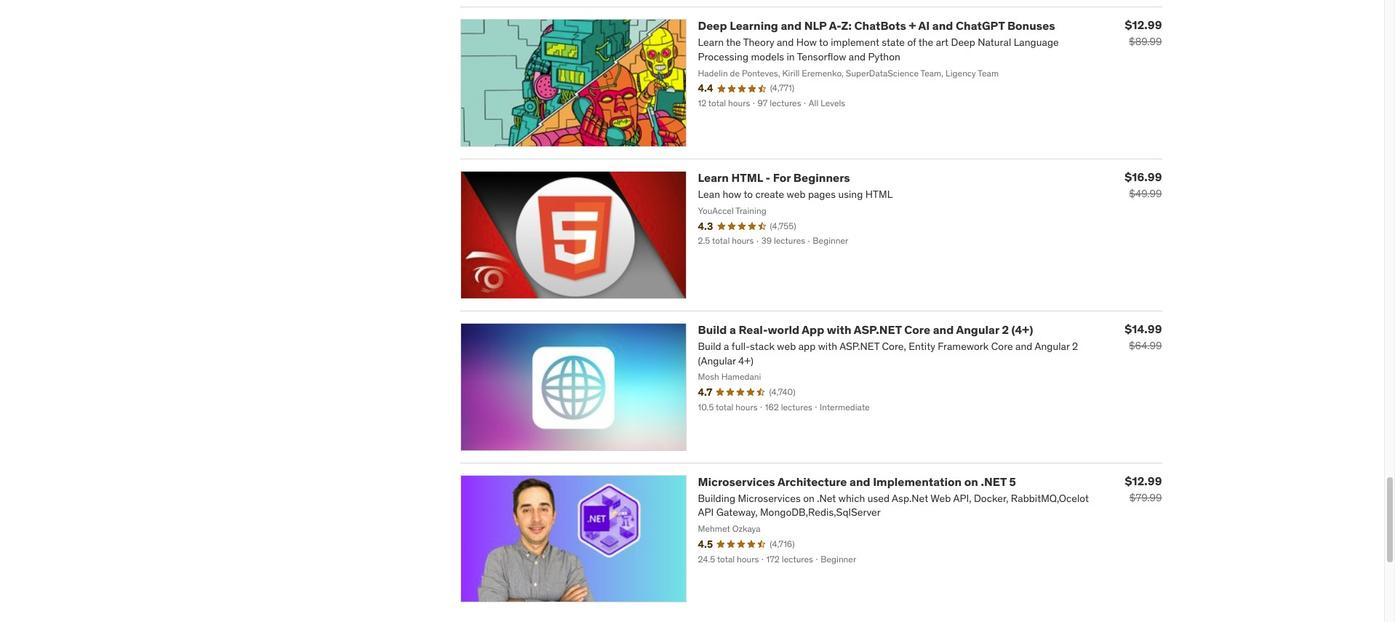 Task type: describe. For each thing, give the bounding box(es) containing it.
$12.99 $89.99
[[1125, 18, 1162, 48]]

$79.99
[[1130, 491, 1162, 504]]

microservices
[[698, 474, 775, 489]]

app
[[802, 322, 824, 337]]

architecture
[[778, 474, 847, 489]]

and right ai
[[933, 18, 953, 33]]

implementation
[[873, 474, 962, 489]]

deep learning and nlp a-z: chatbots + ai and chatgpt bonuses link
[[698, 18, 1055, 33]]

and right core
[[933, 322, 954, 337]]

world
[[768, 322, 800, 337]]

5
[[1009, 474, 1016, 489]]

$14.99
[[1125, 321, 1162, 336]]

chatgpt
[[956, 18, 1005, 33]]

learn
[[698, 170, 729, 185]]

.net
[[981, 474, 1007, 489]]

learn html - for beginners link
[[698, 170, 850, 185]]

and left the nlp
[[781, 18, 802, 33]]

$89.99
[[1129, 35, 1162, 48]]

$12.99 for deep learning and nlp a-z: chatbots + ai and chatgpt bonuses
[[1125, 18, 1162, 32]]

a
[[730, 322, 736, 337]]

learn html - for beginners
[[698, 170, 850, 185]]

deep
[[698, 18, 727, 33]]

for
[[773, 170, 791, 185]]

-
[[766, 170, 771, 185]]

bonuses
[[1008, 18, 1055, 33]]

html
[[732, 170, 763, 185]]

a-
[[829, 18, 841, 33]]



Task type: locate. For each thing, give the bounding box(es) containing it.
build
[[698, 322, 727, 337]]

build a real-world app with asp.net core and angular 2 (4+) link
[[698, 322, 1034, 337]]

$49.99
[[1129, 187, 1162, 200]]

microservices architecture and implementation on .net 5
[[698, 474, 1016, 489]]

1 vertical spatial $12.99
[[1125, 473, 1162, 488]]

z:
[[841, 18, 852, 33]]

1 $12.99 from the top
[[1125, 18, 1162, 32]]

2 $12.99 from the top
[[1125, 473, 1162, 488]]

$16.99 $49.99
[[1125, 170, 1162, 200]]

beginners
[[794, 170, 850, 185]]

core
[[905, 322, 931, 337]]

chatbots
[[855, 18, 906, 33]]

$14.99 $64.99
[[1125, 321, 1162, 352]]

2
[[1002, 322, 1009, 337]]

$64.99
[[1129, 339, 1162, 352]]

real-
[[739, 322, 768, 337]]

and
[[781, 18, 802, 33], [933, 18, 953, 33], [933, 322, 954, 337], [850, 474, 871, 489]]

asp.net
[[854, 322, 902, 337]]

and right architecture
[[850, 474, 871, 489]]

$12.99 for microservices architecture and implementation on .net 5
[[1125, 473, 1162, 488]]

angular
[[956, 322, 1000, 337]]

(4+)
[[1012, 322, 1034, 337]]

$12.99 up $79.99
[[1125, 473, 1162, 488]]

with
[[827, 322, 852, 337]]

$12.99
[[1125, 18, 1162, 32], [1125, 473, 1162, 488]]

nlp
[[804, 18, 827, 33]]

$12.99 $79.99
[[1125, 473, 1162, 504]]

learning
[[730, 18, 778, 33]]

build a real-world app with asp.net core and angular 2 (4+)
[[698, 322, 1034, 337]]

deep learning and nlp a-z: chatbots + ai and chatgpt bonuses
[[698, 18, 1055, 33]]

ai
[[919, 18, 930, 33]]

+
[[909, 18, 916, 33]]

$16.99
[[1125, 170, 1162, 184]]

$12.99 up $89.99
[[1125, 18, 1162, 32]]

0 vertical spatial $12.99
[[1125, 18, 1162, 32]]

on
[[965, 474, 978, 489]]

microservices architecture and implementation on .net 5 link
[[698, 474, 1016, 489]]



Task type: vqa. For each thing, say whether or not it's contained in the screenshot.
For
yes



